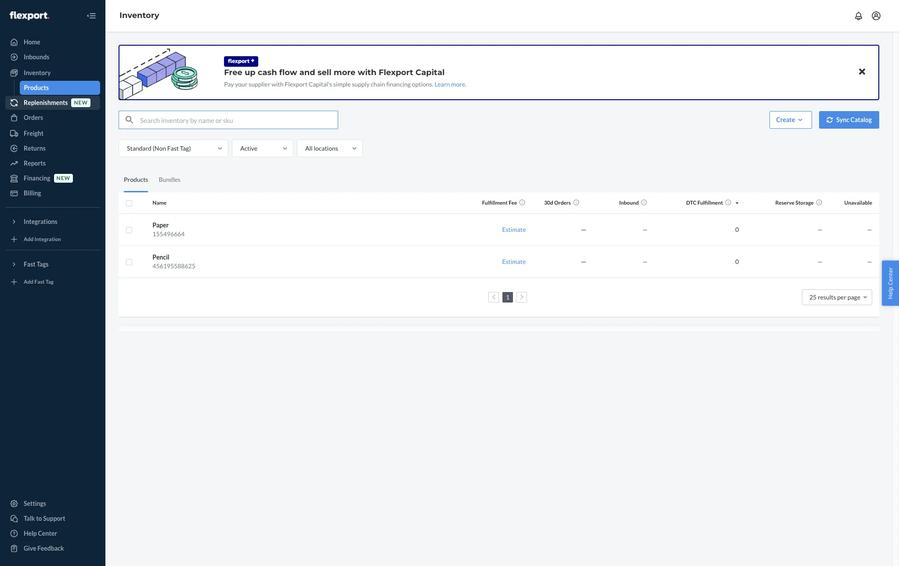 Task type: locate. For each thing, give the bounding box(es) containing it.
add down fast tags
[[24, 279, 33, 285]]

1 horizontal spatial fulfillment
[[698, 200, 723, 206]]

help right page
[[887, 287, 895, 299]]

3 square image from the top
[[126, 259, 133, 266]]

your
[[235, 80, 248, 88]]

0 vertical spatial help center
[[887, 267, 895, 299]]

2 vertical spatial square image
[[126, 259, 133, 266]]

help center right page
[[887, 267, 895, 299]]

integrations button
[[5, 215, 100, 229]]

returns
[[24, 145, 46, 152]]

1 vertical spatial add
[[24, 279, 33, 285]]

new down reports "link"
[[57, 175, 70, 182]]

2 add from the top
[[24, 279, 33, 285]]

integration
[[35, 236, 61, 243]]

home link
[[5, 35, 100, 49]]

1 fulfillment from the left
[[482, 200, 508, 206]]

center inside button
[[887, 267, 895, 285]]

estimate down fee
[[502, 226, 526, 233]]

catalog
[[851, 116, 872, 123]]

0 horizontal spatial center
[[38, 530, 57, 537]]

.
[[466, 80, 467, 88]]

fast
[[167, 145, 179, 152], [24, 261, 35, 268], [35, 279, 45, 285]]

0 horizontal spatial flexport
[[285, 80, 308, 88]]

1 vertical spatial flexport
[[285, 80, 308, 88]]

1 horizontal spatial inventory
[[120, 11, 159, 20]]

estimate
[[502, 226, 526, 233], [502, 258, 526, 265]]

billing link
[[5, 186, 100, 200]]

with up supply
[[358, 68, 377, 77]]

orders up freight
[[24, 114, 43, 121]]

help center inside button
[[887, 267, 895, 299]]

―
[[581, 226, 587, 233], [581, 258, 587, 265]]

more up the simple
[[334, 68, 356, 77]]

1 vertical spatial center
[[38, 530, 57, 537]]

sell
[[318, 68, 332, 77]]

0 vertical spatial help
[[887, 287, 895, 299]]

(non
[[153, 145, 166, 152]]

add integration link
[[5, 232, 100, 247]]

products down 'standard'
[[124, 176, 148, 183]]

help
[[887, 287, 895, 299], [24, 530, 37, 537]]

square image left paper
[[126, 227, 133, 234]]

1 estimate from the top
[[502, 226, 526, 233]]

add fast tag
[[24, 279, 54, 285]]

orders link
[[5, 111, 100, 125]]

name
[[153, 200, 167, 206]]

square image
[[126, 200, 133, 207], [126, 227, 133, 234], [126, 259, 133, 266]]

inbound
[[619, 200, 639, 206]]

active
[[240, 145, 258, 152]]

0 vertical spatial more
[[334, 68, 356, 77]]

help center
[[887, 267, 895, 299], [24, 530, 57, 537]]

help inside button
[[887, 287, 895, 299]]

help up give
[[24, 530, 37, 537]]

0 vertical spatial 0
[[736, 226, 739, 233]]

0 horizontal spatial help center
[[24, 530, 57, 537]]

orders right 30d
[[555, 200, 571, 206]]

0 vertical spatial center
[[887, 267, 895, 285]]

0 horizontal spatial products
[[24, 84, 49, 91]]

add for add fast tag
[[24, 279, 33, 285]]

results
[[818, 293, 837, 301]]

support
[[43, 515, 65, 523]]

capital
[[416, 68, 445, 77]]

products
[[24, 84, 49, 91], [124, 176, 148, 183]]

all locations
[[305, 145, 338, 152]]

1 horizontal spatial help
[[887, 287, 895, 299]]

1 ― from the top
[[581, 226, 587, 233]]

estimate link down fee
[[502, 226, 526, 233]]

learn more link
[[435, 80, 466, 88]]

2 vertical spatial fast
[[35, 279, 45, 285]]

0 vertical spatial estimate link
[[502, 226, 526, 233]]

fulfillment
[[482, 200, 508, 206], [698, 200, 723, 206]]

square image left pencil
[[126, 259, 133, 266]]

25 results per page option
[[810, 293, 861, 301]]

fast left tag) on the left top of page
[[167, 145, 179, 152]]

add
[[24, 236, 33, 243], [24, 279, 33, 285]]

flexport up financing
[[379, 68, 414, 77]]

open account menu image
[[871, 11, 882, 21]]

estimate up 1
[[502, 258, 526, 265]]

talk
[[24, 515, 35, 523]]

supply
[[352, 80, 370, 88]]

1 vertical spatial ―
[[581, 258, 587, 265]]

inventory link
[[120, 11, 159, 20], [5, 66, 100, 80]]

0 horizontal spatial more
[[334, 68, 356, 77]]

new for financing
[[57, 175, 70, 182]]

1 vertical spatial inventory link
[[5, 66, 100, 80]]

create button
[[770, 111, 813, 129]]

1 vertical spatial 0
[[736, 258, 739, 265]]

0 vertical spatial square image
[[126, 200, 133, 207]]

—
[[643, 226, 648, 233], [818, 226, 823, 233], [868, 226, 873, 233], [643, 258, 648, 265], [818, 258, 823, 265], [868, 258, 873, 265]]

1 vertical spatial estimate
[[502, 258, 526, 265]]

with
[[358, 68, 377, 77], [272, 80, 284, 88]]

0 vertical spatial new
[[74, 100, 88, 106]]

products up replenishments
[[24, 84, 49, 91]]

give feedback
[[24, 545, 64, 552]]

1 vertical spatial products
[[124, 176, 148, 183]]

2 square image from the top
[[126, 227, 133, 234]]

feedback
[[37, 545, 64, 552]]

bundles
[[159, 176, 181, 183]]

fast left tag
[[35, 279, 45, 285]]

2 estimate link from the top
[[502, 258, 526, 265]]

add left integration
[[24, 236, 33, 243]]

0 vertical spatial inventory link
[[120, 11, 159, 20]]

1 estimate link from the top
[[502, 226, 526, 233]]

all
[[305, 145, 313, 152]]

1
[[506, 293, 510, 301]]

1 horizontal spatial center
[[887, 267, 895, 285]]

2 estimate from the top
[[502, 258, 526, 265]]

1 horizontal spatial help center
[[887, 267, 895, 299]]

2 0 from the top
[[736, 258, 739, 265]]

0
[[736, 226, 739, 233], [736, 258, 739, 265]]

1 horizontal spatial new
[[74, 100, 88, 106]]

1 vertical spatial orders
[[555, 200, 571, 206]]

free
[[224, 68, 243, 77]]

0 vertical spatial add
[[24, 236, 33, 243]]

0 horizontal spatial with
[[272, 80, 284, 88]]

Search inventory by name or sku text field
[[140, 111, 338, 129]]

fulfillment right dtc
[[698, 200, 723, 206]]

inbounds link
[[5, 50, 100, 64]]

flexport down flow at left
[[285, 80, 308, 88]]

1 vertical spatial fast
[[24, 261, 35, 268]]

estimate link up 1
[[502, 258, 526, 265]]

0 vertical spatial flexport
[[379, 68, 414, 77]]

fulfillment left fee
[[482, 200, 508, 206]]

1 horizontal spatial with
[[358, 68, 377, 77]]

2 ― from the top
[[581, 258, 587, 265]]

open notifications image
[[854, 11, 864, 21]]

center
[[887, 267, 895, 285], [38, 530, 57, 537]]

1 vertical spatial inventory
[[24, 69, 51, 76]]

0 horizontal spatial new
[[57, 175, 70, 182]]

more right learn
[[451, 80, 466, 88]]

new down products link
[[74, 100, 88, 106]]

1 vertical spatial estimate link
[[502, 258, 526, 265]]

1 0 from the top
[[736, 226, 739, 233]]

1 vertical spatial square image
[[126, 227, 133, 234]]

square image left the name
[[126, 200, 133, 207]]

0 horizontal spatial fulfillment
[[482, 200, 508, 206]]

orders
[[24, 114, 43, 121], [555, 200, 571, 206]]

help center down the to
[[24, 530, 57, 537]]

new
[[74, 100, 88, 106], [57, 175, 70, 182]]

flexport
[[379, 68, 414, 77], [285, 80, 308, 88]]

1 vertical spatial new
[[57, 175, 70, 182]]

1 vertical spatial help
[[24, 530, 37, 537]]

― for 155496664
[[581, 226, 587, 233]]

1 horizontal spatial flexport
[[379, 68, 414, 77]]

0 for 155496664
[[736, 226, 739, 233]]

estimate link
[[502, 226, 526, 233], [502, 258, 526, 265]]

1 add from the top
[[24, 236, 33, 243]]

returns link
[[5, 142, 100, 156]]

more
[[334, 68, 356, 77], [451, 80, 466, 88]]

0 vertical spatial orders
[[24, 114, 43, 121]]

tags
[[37, 261, 49, 268]]

0 for 456195588625
[[736, 258, 739, 265]]

sync catalog
[[837, 116, 872, 123]]

1 link
[[504, 293, 512, 301]]

reserve storage
[[776, 200, 814, 206]]

0 vertical spatial with
[[358, 68, 377, 77]]

with down cash
[[272, 80, 284, 88]]

0 vertical spatial products
[[24, 84, 49, 91]]

0 vertical spatial estimate
[[502, 226, 526, 233]]

0 vertical spatial ―
[[581, 226, 587, 233]]

1 vertical spatial more
[[451, 80, 466, 88]]

fast left tags
[[24, 261, 35, 268]]

1 vertical spatial with
[[272, 80, 284, 88]]



Task type: describe. For each thing, give the bounding box(es) containing it.
page
[[848, 293, 861, 301]]

square image for paper
[[126, 227, 133, 234]]

reports link
[[5, 156, 100, 171]]

30d
[[544, 200, 554, 206]]

help center button
[[883, 261, 900, 306]]

fast inside dropdown button
[[24, 261, 35, 268]]

fast tags
[[24, 261, 49, 268]]

reports
[[24, 160, 46, 167]]

pencil
[[153, 253, 169, 261]]

30d orders
[[544, 200, 571, 206]]

pay
[[224, 80, 234, 88]]

storage
[[796, 200, 814, 206]]

financing
[[386, 80, 411, 88]]

capital's
[[309, 80, 332, 88]]

add fast tag link
[[5, 275, 100, 289]]

create
[[777, 116, 796, 123]]

dtc fulfillment
[[687, 200, 723, 206]]

products link
[[20, 81, 100, 95]]

freight link
[[5, 127, 100, 141]]

1 vertical spatial help center
[[24, 530, 57, 537]]

give feedback button
[[5, 542, 100, 556]]

0 horizontal spatial inventory link
[[5, 66, 100, 80]]

0 vertical spatial fast
[[167, 145, 179, 152]]

25
[[810, 293, 817, 301]]

sync alt image
[[827, 117, 833, 123]]

financing
[[24, 174, 50, 182]]

0 vertical spatial inventory
[[120, 11, 159, 20]]

settings link
[[5, 497, 100, 511]]

estimate link for 456195588625
[[502, 258, 526, 265]]

tag
[[46, 279, 54, 285]]

― for 456195588625
[[581, 258, 587, 265]]

close navigation image
[[86, 11, 97, 21]]

replenishments
[[24, 99, 68, 106]]

0 horizontal spatial inventory
[[24, 69, 51, 76]]

standard
[[127, 145, 152, 152]]

1 square image from the top
[[126, 200, 133, 207]]

cash
[[258, 68, 277, 77]]

0 horizontal spatial orders
[[24, 114, 43, 121]]

and
[[300, 68, 315, 77]]

to
[[36, 515, 42, 523]]

155496664
[[153, 230, 185, 238]]

estimate link for 155496664
[[502, 226, 526, 233]]

estimate for 155496664
[[502, 226, 526, 233]]

1 horizontal spatial products
[[124, 176, 148, 183]]

estimate for 456195588625
[[502, 258, 526, 265]]

chevron left image
[[492, 294, 496, 300]]

supplier
[[249, 80, 271, 88]]

sync
[[837, 116, 850, 123]]

locations
[[314, 145, 338, 152]]

learn
[[435, 80, 450, 88]]

add for add integration
[[24, 236, 33, 243]]

fulfillment fee
[[482, 200, 517, 206]]

simple
[[333, 80, 351, 88]]

1 horizontal spatial inventory link
[[120, 11, 159, 20]]

home
[[24, 38, 40, 46]]

up
[[245, 68, 256, 77]]

billing
[[24, 189, 41, 197]]

give
[[24, 545, 36, 552]]

2 fulfillment from the left
[[698, 200, 723, 206]]

per
[[838, 293, 847, 301]]

fee
[[509, 200, 517, 206]]

chevron right image
[[520, 294, 524, 300]]

settings
[[24, 500, 46, 508]]

reserve
[[776, 200, 795, 206]]

square image for pencil
[[126, 259, 133, 266]]

fast inside add fast tag link
[[35, 279, 45, 285]]

new for replenishments
[[74, 100, 88, 106]]

talk to support
[[24, 515, 65, 523]]

standard (non fast tag)
[[127, 145, 191, 152]]

pencil 456195588625
[[153, 253, 195, 270]]

chain
[[371, 80, 385, 88]]

25 results per page
[[810, 293, 861, 301]]

inbounds
[[24, 53, 49, 61]]

1 horizontal spatial orders
[[555, 200, 571, 206]]

1 horizontal spatial more
[[451, 80, 466, 88]]

paper
[[153, 221, 169, 229]]

options.
[[412, 80, 434, 88]]

flexport logo image
[[10, 11, 49, 20]]

tag)
[[180, 145, 191, 152]]

0 horizontal spatial help
[[24, 530, 37, 537]]

flow
[[279, 68, 297, 77]]

close image
[[860, 67, 866, 77]]

fast tags button
[[5, 258, 100, 272]]

free up cash flow and sell more with flexport capital pay your supplier with flexport capital's simple supply chain financing options. learn more .
[[224, 68, 467, 88]]

dtc
[[687, 200, 697, 206]]

help center link
[[5, 527, 100, 541]]

add integration
[[24, 236, 61, 243]]

paper 155496664
[[153, 221, 185, 238]]

sync catalog button
[[820, 111, 880, 129]]

talk to support button
[[5, 512, 100, 526]]

456195588625
[[153, 262, 195, 270]]

freight
[[24, 130, 44, 137]]

unavailable
[[845, 200, 873, 206]]

integrations
[[24, 218, 57, 225]]



Task type: vqa. For each thing, say whether or not it's contained in the screenshot.
middle a
no



